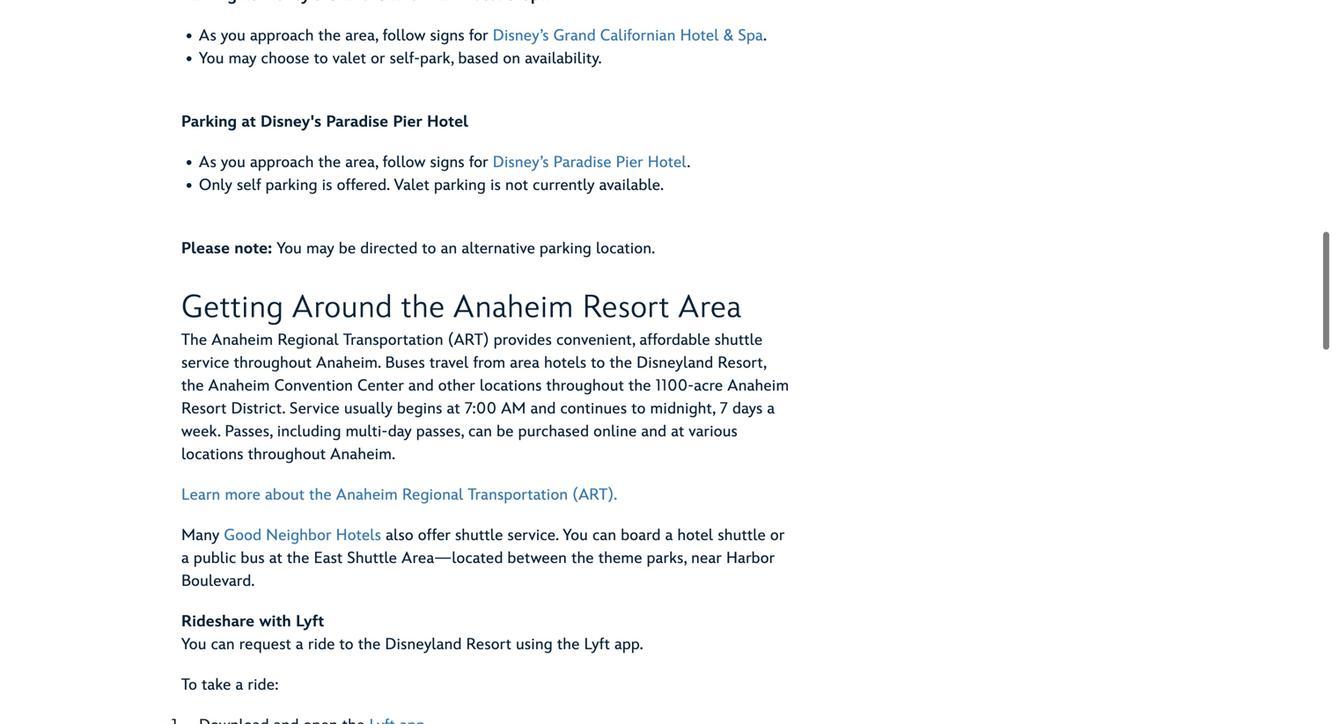 Task type: locate. For each thing, give the bounding box(es) containing it.
1 vertical spatial signs
[[430, 153, 465, 172]]

convention
[[274, 377, 353, 396]]

various
[[689, 423, 738, 442]]

1 vertical spatial resort
[[181, 400, 227, 419]]

and down "midnight,"
[[641, 423, 667, 442]]

can down 7:00
[[468, 423, 492, 442]]

location.
[[596, 239, 655, 258]]

a up parks,
[[665, 527, 673, 545]]

resort
[[583, 289, 670, 327], [181, 400, 227, 419], [466, 636, 512, 655]]

1 horizontal spatial or
[[770, 527, 785, 545]]

disney's
[[493, 26, 549, 45], [493, 153, 549, 172]]

transportation up service.
[[468, 486, 568, 505]]

1 horizontal spatial locations
[[480, 377, 542, 396]]

0 vertical spatial transportation
[[343, 331, 444, 350]]

signs up an on the top of the page
[[430, 153, 465, 172]]

parking right valet
[[434, 176, 486, 195]]

2 for from the top
[[469, 153, 488, 172]]

hotel for disney's paradise pier hotel
[[648, 153, 687, 172]]

1 vertical spatial throughout
[[546, 377, 624, 396]]

a right days
[[767, 400, 775, 419]]

around
[[292, 289, 393, 327]]

1 horizontal spatial pier
[[616, 153, 643, 172]]

disney's
[[261, 113, 322, 132]]

1 horizontal spatial may
[[306, 239, 334, 258]]

as inside as you approach the area, follow signs for disney's grand californian hotel & spa . you may choose to valet or self-park, based on availability.
[[199, 26, 217, 45]]

signs for disney's paradise pier hotel
[[430, 153, 465, 172]]

rideshare
[[181, 613, 255, 632]]

follow up valet
[[383, 153, 426, 172]]

1 vertical spatial you
[[221, 153, 246, 172]]

1 vertical spatial area,
[[345, 153, 378, 172]]

approach up the choose
[[250, 26, 314, 45]]

0 horizontal spatial regional
[[278, 331, 339, 350]]

at right bus
[[269, 549, 283, 568]]

offered.
[[337, 176, 390, 195]]

0 vertical spatial lyft
[[296, 613, 324, 632]]

good neighbor hotels link
[[224, 527, 381, 545]]

0 horizontal spatial or
[[371, 49, 385, 68]]

transportation up buses
[[343, 331, 444, 350]]

2 vertical spatial and
[[641, 423, 667, 442]]

1 horizontal spatial disneyland
[[637, 354, 713, 373]]

2 signs from the top
[[430, 153, 465, 172]]

transportation inside the anaheim regional transportation (art) provides convenient, affordable shuttle service throughout anaheim. buses travel from area hotels to the disneyland resort, the anaheim convention center and other locations throughout the 1100-acre anaheim resort district. service usually begins at 7:00 am and continues to midnight, 7 days a week. passes, including multi-day passes, can be purchased online and at various locations throughout anaheim.
[[343, 331, 444, 350]]

service
[[181, 354, 229, 373]]

paradise up currently
[[554, 153, 612, 172]]

for inside as you approach the area, follow signs for disney's paradise pier hotel . only self parking is offered. valet parking is not currently available.
[[469, 153, 488, 172]]

transportation
[[343, 331, 444, 350], [468, 486, 568, 505]]

1 vertical spatial transportation
[[468, 486, 568, 505]]

shuttle
[[715, 331, 763, 350], [455, 527, 503, 545], [718, 527, 766, 545]]

be left directed
[[339, 239, 356, 258]]

signs inside as you approach the area, follow signs for disney's paradise pier hotel . only self parking is offered. valet parking is not currently available.
[[430, 153, 465, 172]]

the left 1100-
[[629, 377, 651, 396]]

learn
[[181, 486, 220, 505]]

disney's up not
[[493, 153, 549, 172]]

to inside as you approach the area, follow signs for disney's grand californian hotel & spa . you may choose to valet or self-park, based on availability.
[[314, 49, 328, 68]]

californian
[[600, 26, 676, 45]]

regional up convention
[[278, 331, 339, 350]]

1 vertical spatial .
[[687, 153, 691, 172]]

board
[[621, 527, 661, 545]]

follow for valet
[[383, 26, 426, 45]]

1 vertical spatial pier
[[616, 153, 643, 172]]

to left valet
[[314, 49, 328, 68]]

0 vertical spatial .
[[764, 26, 767, 45]]

approach
[[250, 26, 314, 45], [250, 153, 314, 172]]

service.
[[508, 527, 559, 545]]

1 you from the top
[[221, 26, 246, 45]]

1 horizontal spatial regional
[[402, 486, 464, 505]]

0 horizontal spatial and
[[408, 377, 434, 396]]

2 vertical spatial can
[[211, 636, 235, 655]]

0 horizontal spatial locations
[[181, 446, 244, 464]]

resort left using
[[466, 636, 512, 655]]

is left offered.
[[322, 176, 333, 195]]

valet
[[333, 49, 366, 68]]

and
[[408, 377, 434, 396], [531, 400, 556, 419], [641, 423, 667, 442]]

anaheim up district.
[[208, 377, 270, 396]]

0 horizontal spatial disneyland
[[385, 636, 462, 655]]

may up around
[[306, 239, 334, 258]]

throughout
[[234, 354, 312, 373], [546, 377, 624, 396], [248, 446, 326, 464]]

0 vertical spatial or
[[371, 49, 385, 68]]

hotel
[[680, 26, 719, 45], [427, 113, 469, 132], [648, 153, 687, 172]]

the down the service
[[181, 377, 204, 396]]

you inside as you approach the area, follow signs for disney's grand californian hotel & spa . you may choose to valet or self-park, based on availability.
[[221, 26, 246, 45]]

2 as from the top
[[199, 153, 217, 172]]

1100-
[[656, 377, 694, 396]]

directed
[[360, 239, 418, 258]]

hotel inside as you approach the area, follow signs for disney's paradise pier hotel . only self parking is offered. valet parking is not currently available.
[[648, 153, 687, 172]]

1 horizontal spatial and
[[531, 400, 556, 419]]

2 horizontal spatial can
[[593, 527, 617, 545]]

throughout up continues
[[546, 377, 624, 396]]

1 for from the top
[[469, 26, 488, 45]]

2 disney's from the top
[[493, 153, 549, 172]]

usually
[[344, 400, 393, 419]]

parking right 'self'
[[266, 176, 318, 195]]

may left the choose
[[229, 49, 257, 68]]

also offer shuttle service. you can board a hotel shuttle or a public bus at the east shuttle area—located between the theme parks, near harbor boulevard.
[[181, 527, 785, 591]]

0 horizontal spatial pier
[[393, 113, 423, 132]]

area, up offered.
[[345, 153, 378, 172]]

0 vertical spatial may
[[229, 49, 257, 68]]

can down rideshare
[[211, 636, 235, 655]]

0 horizontal spatial .
[[687, 153, 691, 172]]

follow
[[383, 26, 426, 45], [383, 153, 426, 172]]

1 horizontal spatial transportation
[[468, 486, 568, 505]]

only
[[199, 176, 232, 195]]

1 vertical spatial disneyland
[[385, 636, 462, 655]]

a inside the anaheim regional transportation (art) provides convenient, affordable shuttle service throughout anaheim. buses travel from area hotels to the disneyland resort, the anaheim convention center and other locations throughout the 1100-acre anaheim resort district. service usually begins at 7:00 am and continues to midnight, 7 days a week. passes, including multi-day passes, can be purchased online and at various locations throughout anaheim.
[[767, 400, 775, 419]]

you right service.
[[563, 527, 588, 545]]

you
[[221, 26, 246, 45], [221, 153, 246, 172]]

1 follow from the top
[[383, 26, 426, 45]]

you right note:
[[277, 239, 302, 258]]

1 horizontal spatial is
[[490, 176, 501, 195]]

for inside as you approach the area, follow signs for disney's grand californian hotel & spa . you may choose to valet or self-park, based on availability.
[[469, 26, 488, 45]]

parks,
[[647, 549, 687, 568]]

disney's inside as you approach the area, follow signs for disney's grand californian hotel & spa . you may choose to valet or self-park, based on availability.
[[493, 26, 549, 45]]

self-
[[390, 49, 420, 68]]

1 disney's from the top
[[493, 26, 549, 45]]

currently
[[533, 176, 595, 195]]

0 vertical spatial area,
[[345, 26, 378, 45]]

0 vertical spatial signs
[[430, 26, 465, 45]]

follow inside as you approach the area, follow signs for disney's paradise pier hotel . only self parking is offered. valet parking is not currently available.
[[383, 153, 426, 172]]

can
[[468, 423, 492, 442], [593, 527, 617, 545], [211, 636, 235, 655]]

0 horizontal spatial lyft
[[296, 613, 324, 632]]

lyft left app.
[[584, 636, 610, 655]]

1 vertical spatial be
[[497, 423, 514, 442]]

learn more about the anaheim regional transportation (art).
[[181, 486, 618, 505]]

anaheim down getting
[[212, 331, 273, 350]]

shuttle up "resort,"
[[715, 331, 763, 350]]

signs for disney's grand californian hotel & spa
[[430, 26, 465, 45]]

the up offered.
[[318, 153, 341, 172]]

as inside as you approach the area, follow signs for disney's paradise pier hotel . only self parking is offered. valet parking is not currently available.
[[199, 153, 217, 172]]

1 approach from the top
[[250, 26, 314, 45]]

approach up 'self'
[[250, 153, 314, 172]]

0 vertical spatial as
[[199, 26, 217, 45]]

midnight,
[[650, 400, 715, 419]]

1 horizontal spatial be
[[497, 423, 514, 442]]

the inside as you approach the area, follow signs for disney's grand californian hotel & spa . you may choose to valet or self-park, based on availability.
[[318, 26, 341, 45]]

as you approach the area, follow signs for disney's paradise pier hotel . only self parking is offered. valet parking is not currently available.
[[199, 153, 691, 195]]

1 as from the top
[[199, 26, 217, 45]]

hotel left the &
[[680, 26, 719, 45]]

1 vertical spatial for
[[469, 153, 488, 172]]

1 horizontal spatial paradise
[[554, 153, 612, 172]]

0 vertical spatial disneyland
[[637, 354, 713, 373]]

(art).
[[573, 486, 618, 505]]

1 horizontal spatial can
[[468, 423, 492, 442]]

paradise inside as you approach the area, follow signs for disney's paradise pier hotel . only self parking is offered. valet parking is not currently available.
[[554, 153, 612, 172]]

0 vertical spatial disney's
[[493, 26, 549, 45]]

anaheim. down multi-
[[330, 446, 396, 464]]

resort up week.
[[181, 400, 227, 419]]

anaheim.
[[316, 354, 381, 373], [330, 446, 396, 464]]

locations up am
[[480, 377, 542, 396]]

a
[[767, 400, 775, 419], [665, 527, 673, 545], [181, 549, 189, 568], [296, 636, 304, 655], [236, 676, 243, 695]]

area, up valet
[[345, 26, 378, 45]]

parking left location.
[[540, 239, 592, 258]]

you for parking
[[221, 153, 246, 172]]

near
[[691, 549, 722, 568]]

0 vertical spatial regional
[[278, 331, 339, 350]]

paradise up offered.
[[326, 113, 389, 132]]

may
[[229, 49, 257, 68], [306, 239, 334, 258]]

based
[[458, 49, 499, 68]]

0 horizontal spatial can
[[211, 636, 235, 655]]

app.
[[615, 636, 644, 655]]

be
[[339, 239, 356, 258], [497, 423, 514, 442]]

0 vertical spatial approach
[[250, 26, 314, 45]]

the anaheim regional transportation (art) provides convenient, affordable shuttle service throughout anaheim. buses travel from area hotels to the disneyland resort, the anaheim convention center and other locations throughout the 1100-acre anaheim resort district. service usually begins at 7:00 am and continues to midnight, 7 days a week. passes, including multi-day passes, can be purchased online and at various locations throughout anaheim.
[[181, 331, 789, 464]]

a left 'ride'
[[296, 636, 304, 655]]

as up only
[[199, 153, 217, 172]]

the up buses
[[401, 289, 445, 327]]

0 vertical spatial hotel
[[680, 26, 719, 45]]

hotel up the available.
[[648, 153, 687, 172]]

hotel inside as you approach the area, follow signs for disney's grand californian hotel & spa . you may choose to valet or self-park, based on availability.
[[680, 26, 719, 45]]

resort inside the anaheim regional transportation (art) provides convenient, affordable shuttle service throughout anaheim. buses travel from area hotels to the disneyland resort, the anaheim convention center and other locations throughout the 1100-acre anaheim resort district. service usually begins at 7:00 am and continues to midnight, 7 days a week. passes, including multi-day passes, can be purchased online and at various locations throughout anaheim.
[[181, 400, 227, 419]]

signs
[[430, 26, 465, 45], [430, 153, 465, 172]]

0 vertical spatial you
[[221, 26, 246, 45]]

2 follow from the top
[[383, 153, 426, 172]]

pier down self-
[[393, 113, 423, 132]]

continues
[[560, 400, 627, 419]]

0 vertical spatial can
[[468, 423, 492, 442]]

multi-
[[346, 423, 388, 442]]

0 horizontal spatial transportation
[[343, 331, 444, 350]]

1 vertical spatial paradise
[[554, 153, 612, 172]]

1 vertical spatial follow
[[383, 153, 426, 172]]

1 vertical spatial as
[[199, 153, 217, 172]]

follow up self-
[[383, 26, 426, 45]]

valet
[[394, 176, 430, 195]]

resort,
[[718, 354, 766, 373]]

1 vertical spatial can
[[593, 527, 617, 545]]

may inside as you approach the area, follow signs for disney's grand californian hotel & spa . you may choose to valet or self-park, based on availability.
[[229, 49, 257, 68]]

throughout up convention
[[234, 354, 312, 373]]

or up 'harbor'
[[770, 527, 785, 545]]

passes,
[[416, 423, 464, 442]]

1 vertical spatial locations
[[181, 446, 244, 464]]

the up valet
[[318, 26, 341, 45]]

area, inside as you approach the area, follow signs for disney's paradise pier hotel . only self parking is offered. valet parking is not currently available.
[[345, 153, 378, 172]]

2 approach from the top
[[250, 153, 314, 172]]

you down rideshare
[[181, 636, 207, 655]]

resort up convenient,
[[583, 289, 670, 327]]

paradise
[[326, 113, 389, 132], [554, 153, 612, 172]]

you
[[199, 49, 224, 68], [277, 239, 302, 258], [563, 527, 588, 545], [181, 636, 207, 655]]

shuttle up 'harbor'
[[718, 527, 766, 545]]

area, inside as you approach the area, follow signs for disney's grand californian hotel & spa . you may choose to valet or self-park, based on availability.
[[345, 26, 378, 45]]

2 area, from the top
[[345, 153, 378, 172]]

follow inside as you approach the area, follow signs for disney's grand californian hotel & spa . you may choose to valet or self-park, based on availability.
[[383, 26, 426, 45]]

2 vertical spatial resort
[[466, 636, 512, 655]]

you up parking
[[199, 49, 224, 68]]

anaheim up days
[[728, 377, 789, 396]]

1 vertical spatial disney's
[[493, 153, 549, 172]]

the right 'ride'
[[358, 636, 381, 655]]

provides
[[494, 331, 552, 350]]

0 horizontal spatial may
[[229, 49, 257, 68]]

to up online
[[632, 400, 646, 419]]

disney's inside as you approach the area, follow signs for disney's paradise pier hotel . only self parking is offered. valet parking is not currently available.
[[493, 153, 549, 172]]

1 vertical spatial approach
[[250, 153, 314, 172]]

parking
[[181, 113, 237, 132]]

1 horizontal spatial lyft
[[584, 636, 610, 655]]

anaheim
[[454, 289, 574, 327], [212, 331, 273, 350], [208, 377, 270, 396], [728, 377, 789, 396], [336, 486, 398, 505]]

1 signs from the top
[[430, 26, 465, 45]]

to
[[314, 49, 328, 68], [422, 239, 436, 258], [591, 354, 605, 373], [632, 400, 646, 419], [339, 636, 354, 655]]

pier up the available.
[[616, 153, 643, 172]]

area, for valet
[[345, 153, 378, 172]]

shuttle inside the anaheim regional transportation (art) provides convenient, affordable shuttle service throughout anaheim. buses travel from area hotels to the disneyland resort, the anaheim convention center and other locations throughout the 1100-acre anaheim resort district. service usually begins at 7:00 am and continues to midnight, 7 days a week. passes, including multi-day passes, can be purchased online and at various locations throughout anaheim.
[[715, 331, 763, 350]]

approach for is
[[250, 153, 314, 172]]

lyft up 'ride'
[[296, 613, 324, 632]]

2 you from the top
[[221, 153, 246, 172]]

you inside as you approach the area, follow signs for disney's paradise pier hotel . only self parking is offered. valet parking is not currently available.
[[221, 153, 246, 172]]

1 vertical spatial or
[[770, 527, 785, 545]]

as for as you approach the area, follow signs for disney's paradise pier hotel . only self parking is offered. valet parking is not currently available.
[[199, 153, 217, 172]]

signs inside as you approach the area, follow signs for disney's grand californian hotel & spa . you may choose to valet or self-park, based on availability.
[[430, 26, 465, 45]]

disney's up on
[[493, 26, 549, 45]]

be down am
[[497, 423, 514, 442]]

or left self-
[[371, 49, 385, 68]]

1 area, from the top
[[345, 26, 378, 45]]

0 vertical spatial and
[[408, 377, 434, 396]]

signs up park,
[[430, 26, 465, 45]]

0 horizontal spatial be
[[339, 239, 356, 258]]

can up theme
[[593, 527, 617, 545]]

0 vertical spatial paradise
[[326, 113, 389, 132]]

self
[[237, 176, 261, 195]]

0 horizontal spatial is
[[322, 176, 333, 195]]

shuttle
[[347, 549, 397, 568]]

anaheim. up center on the left of page
[[316, 354, 381, 373]]

hotel up as you approach the area, follow signs for disney's paradise pier hotel . only self parking is offered. valet parking is not currently available.
[[427, 113, 469, 132]]

grand
[[554, 26, 596, 45]]

throughout down the including
[[248, 446, 326, 464]]

1 horizontal spatial .
[[764, 26, 767, 45]]

is
[[322, 176, 333, 195], [490, 176, 501, 195]]

2 vertical spatial hotel
[[648, 153, 687, 172]]

please note: you may be directed to an alternative parking location.
[[181, 239, 655, 258]]

to right 'ride'
[[339, 636, 354, 655]]

days
[[733, 400, 763, 419]]

follow for parking
[[383, 153, 426, 172]]

0 vertical spatial for
[[469, 26, 488, 45]]

. inside as you approach the area, follow signs for disney's grand californian hotel & spa . you may choose to valet or self-park, based on availability.
[[764, 26, 767, 45]]

regional up offer
[[402, 486, 464, 505]]

as up parking
[[199, 26, 217, 45]]

1 horizontal spatial resort
[[466, 636, 512, 655]]

learn more about the anaheim regional transportation (art). link
[[181, 486, 618, 505]]

ride:
[[248, 676, 279, 695]]

and up purchased
[[531, 400, 556, 419]]

1 vertical spatial regional
[[402, 486, 464, 505]]

and up begins
[[408, 377, 434, 396]]

0 horizontal spatial parking
[[266, 176, 318, 195]]

1 is from the left
[[322, 176, 333, 195]]

is left not
[[490, 176, 501, 195]]

approach inside as you approach the area, follow signs for disney's paradise pier hotel . only self parking is offered. valet parking is not currently available.
[[250, 153, 314, 172]]

lyft
[[296, 613, 324, 632], [584, 636, 610, 655]]

2 horizontal spatial resort
[[583, 289, 670, 327]]

0 vertical spatial follow
[[383, 26, 426, 45]]

disneyland inside the anaheim regional transportation (art) provides convenient, affordable shuttle service throughout anaheim. buses travel from area hotels to the disneyland resort, the anaheim convention center and other locations throughout the 1100-acre anaheim resort district. service usually begins at 7:00 am and continues to midnight, 7 days a week. passes, including multi-day passes, can be purchased online and at various locations throughout anaheim.
[[637, 354, 713, 373]]

approach inside as you approach the area, follow signs for disney's grand californian hotel & spa . you may choose to valet or self-park, based on availability.
[[250, 26, 314, 45]]

buses
[[385, 354, 425, 373]]

1 vertical spatial lyft
[[584, 636, 610, 655]]

0 horizontal spatial resort
[[181, 400, 227, 419]]

or
[[371, 49, 385, 68], [770, 527, 785, 545]]

locations down week.
[[181, 446, 244, 464]]



Task type: vqa. For each thing, say whether or not it's contained in the screenshot.
an
yes



Task type: describe. For each thing, give the bounding box(es) containing it.
between
[[508, 549, 567, 568]]

1 vertical spatial hotel
[[427, 113, 469, 132]]

to
[[181, 676, 197, 695]]

using
[[516, 636, 553, 655]]

hotels
[[544, 354, 587, 373]]

regional inside the anaheim regional transportation (art) provides convenient, affordable shuttle service throughout anaheim. buses travel from area hotels to the disneyland resort, the anaheim convention center and other locations throughout the 1100-acre anaheim resort district. service usually begins at 7:00 am and continues to midnight, 7 days a week. passes, including multi-day passes, can be purchased online and at various locations throughout anaheim.
[[278, 331, 339, 350]]

choose
[[261, 49, 310, 68]]

anaheim up provides
[[454, 289, 574, 327]]

acre
[[694, 377, 723, 396]]

to inside rideshare with lyft you can request a ride to the disneyland resort using the lyft app.
[[339, 636, 354, 655]]

you inside rideshare with lyft you can request a ride to the disneyland resort using the lyft app.
[[181, 636, 207, 655]]

disney's for disney's paradise pier hotel
[[493, 153, 549, 172]]

on
[[503, 49, 521, 68]]

1 vertical spatial may
[[306, 239, 334, 258]]

center
[[358, 377, 404, 396]]

or inside as you approach the area, follow signs for disney's grand californian hotel & spa . you may choose to valet or self-park, based on availability.
[[371, 49, 385, 68]]

parking at disney's paradise pier hotel
[[181, 113, 469, 132]]

7
[[720, 400, 728, 419]]

neighbor
[[266, 527, 332, 545]]

hotel
[[678, 527, 714, 545]]

0 vertical spatial anaheim.
[[316, 354, 381, 373]]

0 vertical spatial pier
[[393, 113, 423, 132]]

week.
[[181, 423, 220, 442]]

please
[[181, 239, 230, 258]]

can inside the anaheim regional transportation (art) provides convenient, affordable shuttle service throughout anaheim. buses travel from area hotels to the disneyland resort, the anaheim convention center and other locations throughout the 1100-acre anaheim resort district. service usually begins at 7:00 am and continues to midnight, 7 days a week. passes, including multi-day passes, can be purchased online and at various locations throughout anaheim.
[[468, 423, 492, 442]]

as you approach the area, follow signs for disney's grand californian hotel & spa . you may choose to valet or self-park, based on availability.
[[199, 26, 767, 68]]

harbor
[[726, 549, 775, 568]]

a right take
[[236, 676, 243, 695]]

2 is from the left
[[490, 176, 501, 195]]

affordable
[[640, 331, 710, 350]]

other
[[438, 377, 475, 396]]

passes,
[[225, 423, 273, 442]]

0 vertical spatial locations
[[480, 377, 542, 396]]

also
[[386, 527, 414, 545]]

with
[[259, 613, 291, 632]]

more
[[225, 486, 261, 505]]

note:
[[235, 239, 272, 258]]

to take a ride:
[[181, 676, 279, 695]]

2 horizontal spatial parking
[[540, 239, 592, 258]]

you for you
[[221, 26, 246, 45]]

0 vertical spatial resort
[[583, 289, 670, 327]]

0 vertical spatial throughout
[[234, 354, 312, 373]]

area, for to
[[345, 26, 378, 45]]

take
[[202, 676, 231, 695]]

convenient,
[[556, 331, 635, 350]]

east
[[314, 549, 343, 568]]

2 horizontal spatial and
[[641, 423, 667, 442]]

begins
[[397, 400, 442, 419]]

at down "midnight,"
[[671, 423, 684, 442]]

public
[[194, 549, 236, 568]]

am
[[501, 400, 526, 419]]

as for as you approach the area, follow signs for disney's grand californian hotel & spa . you may choose to valet or self-park, based on availability.
[[199, 26, 217, 45]]

the right using
[[557, 636, 580, 655]]

approach for may
[[250, 26, 314, 45]]

online
[[594, 423, 637, 442]]

at down other
[[447, 400, 460, 419]]

resort inside rideshare with lyft you can request a ride to the disneyland resort using the lyft app.
[[466, 636, 512, 655]]

area
[[510, 354, 540, 373]]

for for disney's grand californian hotel & spa
[[469, 26, 488, 45]]

the down convenient,
[[610, 354, 632, 373]]

to left an on the top of the page
[[422, 239, 436, 258]]

good
[[224, 527, 262, 545]]

bus
[[241, 549, 265, 568]]

to down convenient,
[[591, 354, 605, 373]]

many
[[181, 527, 220, 545]]

can inside the 'also offer shuttle service. you can board a hotel shuttle or a public bus at the east shuttle area—located between the theme parks, near harbor boulevard.'
[[593, 527, 617, 545]]

request
[[239, 636, 291, 655]]

about
[[265, 486, 305, 505]]

the left theme
[[572, 549, 594, 568]]

disney's grand californian hotel & spa link
[[493, 26, 764, 45]]

0 vertical spatial be
[[339, 239, 356, 258]]

1 horizontal spatial parking
[[434, 176, 486, 195]]

1 vertical spatial and
[[531, 400, 556, 419]]

available.
[[599, 176, 664, 195]]

ride
[[308, 636, 335, 655]]

or inside the 'also offer shuttle service. you can board a hotel shuttle or a public bus at the east shuttle area—located between the theme parks, near harbor boulevard.'
[[770, 527, 785, 545]]

can inside rideshare with lyft you can request a ride to the disneyland resort using the lyft app.
[[211, 636, 235, 655]]

day
[[388, 423, 412, 442]]

the inside as you approach the area, follow signs for disney's paradise pier hotel . only self parking is offered. valet parking is not currently available.
[[318, 153, 341, 172]]

at right parking
[[242, 113, 256, 132]]

anaheim up the hotels
[[336, 486, 398, 505]]

including
[[277, 423, 341, 442]]

purchased
[[518, 423, 589, 442]]

1 vertical spatial anaheim.
[[330, 446, 396, 464]]

area—located
[[402, 549, 503, 568]]

at inside the 'also offer shuttle service. you can board a hotel shuttle or a public bus at the east shuttle area—located between the theme parks, near harbor boulevard.'
[[269, 549, 283, 568]]

park,
[[420, 49, 454, 68]]

7:00
[[465, 400, 497, 419]]

2 vertical spatial throughout
[[248, 446, 326, 464]]

many good neighbor hotels
[[181, 527, 381, 545]]

offer
[[418, 527, 451, 545]]

pier inside as you approach the area, follow signs for disney's paradise pier hotel . only self parking is offered. valet parking is not currently available.
[[616, 153, 643, 172]]

getting
[[181, 289, 284, 327]]

disney's paradise pier hotel link
[[493, 153, 687, 172]]

disney's for disney's grand californian hotel & spa
[[493, 26, 549, 45]]

for for disney's paradise pier hotel
[[469, 153, 488, 172]]

availability.
[[525, 49, 602, 68]]

not
[[505, 176, 528, 195]]

alternative
[[462, 239, 535, 258]]

(art)
[[448, 331, 489, 350]]

the right about
[[309, 486, 332, 505]]

you inside as you approach the area, follow signs for disney's grand californian hotel & spa . you may choose to valet or self-park, based on availability.
[[199, 49, 224, 68]]

hotel for disney's grand californian hotel & spa
[[680, 26, 719, 45]]

a down many
[[181, 549, 189, 568]]

0 horizontal spatial paradise
[[326, 113, 389, 132]]

district.
[[231, 400, 285, 419]]

spa
[[738, 26, 764, 45]]

shuttle up area—located
[[455, 527, 503, 545]]

you inside the 'also offer shuttle service. you can board a hotel shuttle or a public bus at the east shuttle area—located between the theme parks, near harbor boulevard.'
[[563, 527, 588, 545]]

be inside the anaheim regional transportation (art) provides convenient, affordable shuttle service throughout anaheim. buses travel from area hotels to the disneyland resort, the anaheim convention center and other locations throughout the 1100-acre anaheim resort district. service usually begins at 7:00 am and continues to midnight, 7 days a week. passes, including multi-day passes, can be purchased online and at various locations throughout anaheim.
[[497, 423, 514, 442]]

rideshare with lyft you can request a ride to the disneyland resort using the lyft app.
[[181, 613, 644, 655]]

boulevard.
[[181, 572, 255, 591]]

. inside as you approach the area, follow signs for disney's paradise pier hotel . only self parking is offered. valet parking is not currently available.
[[687, 153, 691, 172]]

service
[[290, 400, 340, 419]]

an
[[441, 239, 457, 258]]

a inside rideshare with lyft you can request a ride to the disneyland resort using the lyft app.
[[296, 636, 304, 655]]

hotels
[[336, 527, 381, 545]]

travel
[[430, 354, 469, 373]]

disneyland inside rideshare with lyft you can request a ride to the disneyland resort using the lyft app.
[[385, 636, 462, 655]]

&
[[724, 26, 734, 45]]

the down neighbor
[[287, 549, 310, 568]]



